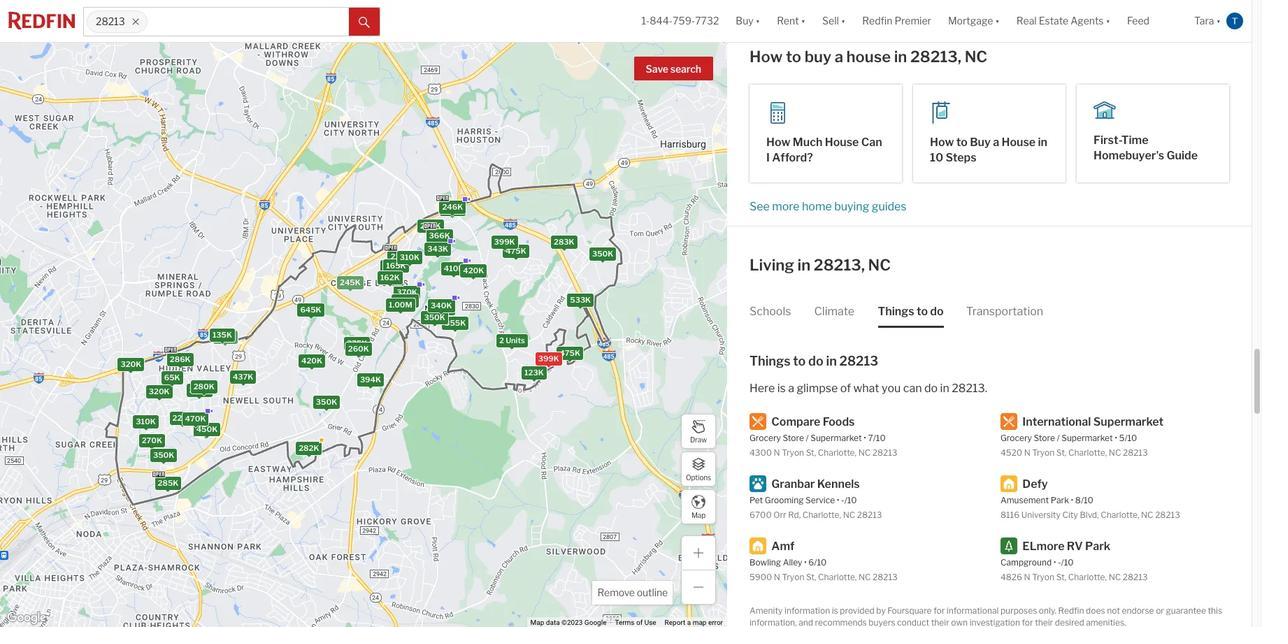 Task type: locate. For each thing, give the bounding box(es) containing it.
redfin premier
[[863, 15, 932, 27]]

is inside amenity information is provided by foursquare for informational purposes only. redfin does not endorse or guarantee this information, and recommends buyers conduct their own investigation for their desired amenities.
[[832, 606, 839, 617]]

nc right the blvd,
[[1142, 510, 1154, 520]]

366k
[[429, 231, 450, 241]]

0 horizontal spatial is
[[778, 382, 786, 396]]

• down kennels
[[837, 496, 840, 506]]

1 horizontal spatial 399k
[[539, 354, 560, 364]]

28213
[[96, 16, 125, 28], [840, 354, 879, 368], [952, 382, 986, 396], [873, 448, 898, 458], [1124, 448, 1149, 458], [858, 510, 883, 520], [1156, 510, 1181, 520], [873, 572, 898, 583], [1123, 572, 1148, 583]]

▾ inside real estate agents ▾ link
[[1107, 15, 1111, 27]]

1 horizontal spatial redfin
[[1059, 606, 1085, 617]]

redfin
[[863, 15, 893, 27], [1059, 606, 1085, 617]]

0 vertical spatial 399k
[[494, 237, 515, 247]]

tryon down alley
[[783, 572, 805, 583]]

in left first-
[[1039, 136, 1048, 149]]

1 vertical spatial -
[[1059, 558, 1062, 568]]

n right the 5900
[[774, 572, 781, 583]]

buy up steps
[[971, 136, 991, 149]]

0 horizontal spatial 320k
[[121, 359, 142, 369]]

▾ right sell
[[842, 15, 846, 27]]

charlotte, inside grocery store / supermarket • 7 /10 4300 n tryon st, charlotte, nc 28213
[[818, 448, 857, 458]]

260k
[[348, 344, 369, 354]]

0 horizontal spatial house
[[825, 136, 859, 149]]

university
[[1022, 510, 1061, 520]]

283k
[[554, 237, 575, 247]]

report
[[665, 619, 686, 627]]

1 horizontal spatial -
[[1059, 558, 1062, 568]]

real
[[1017, 15, 1037, 27]]

2 grocery from the left
[[1001, 433, 1033, 444]]

1 their from the left
[[932, 618, 950, 628]]

1 horizontal spatial map
[[692, 511, 706, 519]]

store inside grocery store / supermarket • 7 /10 4300 n tryon st, charlotte, nc 28213
[[783, 433, 805, 444]]

terms of use link
[[615, 619, 657, 627]]

map down options
[[692, 511, 706, 519]]

4 ▾ from the left
[[996, 15, 1000, 27]]

/10 down kennels
[[845, 496, 858, 506]]

/10 down elmore rv park
[[1062, 558, 1074, 568]]

• left "5"
[[1115, 433, 1118, 444]]

475k left 283k
[[506, 246, 527, 256]]

1 horizontal spatial 420k
[[463, 266, 484, 276]]

/ down international at the bottom of page
[[1058, 433, 1060, 444]]

n right 4520
[[1025, 448, 1031, 458]]

▾ right rent
[[802, 15, 806, 27]]

store for compare foods
[[783, 433, 805, 444]]

/10 inside grocery store / supermarket • 7 /10 4300 n tryon st, charlotte, nc 28213
[[874, 433, 886, 444]]

8
[[1076, 496, 1082, 506]]

0 horizontal spatial 420k
[[302, 356, 323, 366]]

do right can
[[925, 382, 938, 396]]

nc up provided
[[859, 572, 871, 583]]

1 horizontal spatial house
[[1002, 136, 1036, 149]]

6 ▾ from the left
[[1217, 15, 1222, 27]]

rent
[[777, 15, 799, 27]]

tryon down 'compare' on the right of the page
[[782, 448, 805, 458]]

▾ right agents
[[1107, 15, 1111, 27]]

320k down 65k
[[149, 387, 170, 397]]

1 horizontal spatial their
[[1036, 618, 1054, 628]]

0 vertical spatial 310k
[[400, 253, 420, 262]]

▾ inside buy ▾ dropdown button
[[756, 15, 761, 27]]

map left data
[[531, 619, 545, 627]]

international
[[1023, 416, 1092, 429]]

supermarket down foods
[[811, 433, 862, 444]]

350k
[[593, 249, 614, 259], [424, 312, 446, 322], [316, 397, 337, 407], [153, 451, 174, 460]]

remove outline button
[[593, 581, 673, 605]]

buy
[[805, 47, 832, 66]]

house
[[825, 136, 859, 149], [1002, 136, 1036, 149]]

recommends
[[815, 618, 867, 628]]

park inside amusement park • 8 /10 8116 university city blvd, charlotte, nc 28213
[[1051, 496, 1070, 506]]

how up 10
[[931, 136, 955, 149]]

▾ for tara ▾
[[1217, 15, 1222, 27]]

sell ▾ button
[[814, 0, 855, 42]]

charlotte, down service
[[803, 510, 842, 520]]

tryon right 4520
[[1033, 448, 1055, 458]]

/ inside grocery store / supermarket • 7 /10 4300 n tryon st, charlotte, nc 28213
[[806, 433, 809, 444]]

how much house can i afford? link
[[750, 85, 903, 183]]

real estate agents ▾ button
[[1009, 0, 1119, 42]]

charlotte, down international supermarket
[[1069, 448, 1108, 458]]

can
[[862, 136, 883, 149]]

grocery
[[750, 433, 781, 444], [1001, 433, 1033, 444]]

nc up things to do element
[[869, 256, 891, 275]]

▾ for rent ▾
[[802, 15, 806, 27]]

1 vertical spatial things
[[750, 354, 791, 368]]

355k
[[445, 318, 466, 328]]

1 horizontal spatial for
[[1023, 618, 1034, 628]]

conduct
[[898, 618, 930, 628]]

st, down the compare foods
[[806, 448, 817, 458]]

/10 inside bowling alley • 6 /10 5900 n tryon st, charlotte, nc 28213
[[815, 558, 827, 568]]

1 vertical spatial redfin
[[1059, 606, 1085, 617]]

0 horizontal spatial 28213,
[[814, 256, 865, 275]]

n inside bowling alley • 6 /10 5900 n tryon st, charlotte, nc 28213
[[774, 572, 781, 583]]

0 horizontal spatial store
[[783, 433, 805, 444]]

0 horizontal spatial 475k
[[506, 246, 527, 256]]

0 horizontal spatial buy
[[736, 15, 754, 27]]

store inside grocery store / supermarket • 5 /10 4520 n tryon st, charlotte, nc 28213
[[1034, 433, 1056, 444]]

store down international at the bottom of page
[[1034, 433, 1056, 444]]

grocery up 4520
[[1001, 433, 1033, 444]]

nc inside campground • - /10 4826 n tryon st, charlotte, nc 28213
[[1109, 572, 1122, 583]]

1 vertical spatial 420k
[[302, 356, 323, 366]]

climate element
[[815, 293, 855, 328]]

store
[[783, 433, 805, 444], [1034, 433, 1056, 444]]

supermarket inside grocery store / supermarket • 5 /10 4520 n tryon st, charlotte, nc 28213
[[1062, 433, 1114, 444]]

0 horizontal spatial map
[[531, 619, 545, 627]]

how down buy ▾ dropdown button
[[750, 47, 783, 66]]

▾ inside rent ▾ dropdown button
[[802, 15, 806, 27]]

2 vertical spatial do
[[925, 382, 938, 396]]

28213, up "climate" element
[[814, 256, 865, 275]]

1 horizontal spatial grocery
[[1001, 433, 1033, 444]]

/10 right alley
[[815, 558, 827, 568]]

do
[[931, 305, 944, 318], [809, 354, 824, 368], [925, 382, 938, 396]]

options
[[686, 473, 712, 482]]

is
[[778, 382, 786, 396], [832, 606, 839, 617]]

1 store from the left
[[783, 433, 805, 444]]

save
[[646, 63, 669, 75]]

•
[[864, 433, 867, 444], [1115, 433, 1118, 444], [837, 496, 840, 506], [1072, 496, 1074, 506], [805, 558, 807, 568], [1054, 558, 1057, 568]]

time
[[1122, 134, 1149, 147]]

charlotte, inside bowling alley • 6 /10 5900 n tryon st, charlotte, nc 28213
[[819, 572, 857, 583]]

0 vertical spatial 420k
[[463, 266, 484, 276]]

of left what
[[841, 382, 852, 396]]

0 horizontal spatial park
[[1051, 496, 1070, 506]]

charlotte,
[[818, 448, 857, 458], [1069, 448, 1108, 458], [803, 510, 842, 520], [1101, 510, 1140, 520], [819, 572, 857, 583], [1069, 572, 1108, 583]]

search
[[671, 63, 702, 75]]

compare foods
[[772, 416, 855, 429]]

map region
[[0, 0, 750, 628]]

0 vertical spatial 320k
[[121, 359, 142, 369]]

nc inside amusement park • 8 /10 8116 university city blvd, charlotte, nc 28213
[[1142, 510, 1154, 520]]

399k left 283k
[[494, 237, 515, 247]]

how for how to buy a house in 10 steps
[[931, 136, 955, 149]]

for down 'purposes'
[[1023, 618, 1034, 628]]

how for how to buy a house in 28213, nc
[[750, 47, 783, 66]]

buy ▾ button
[[736, 0, 761, 42]]

park up city
[[1051, 496, 1070, 506]]

475k
[[506, 246, 527, 256], [560, 348, 581, 358]]

is right 'here'
[[778, 382, 786, 396]]

• left 6
[[805, 558, 807, 568]]

for right foursquare
[[934, 606, 945, 617]]

sell ▾ button
[[823, 0, 846, 42]]

0 horizontal spatial 399k
[[494, 237, 515, 247]]

how much house can i afford?
[[767, 136, 883, 165]]

steps
[[946, 151, 977, 165]]

grocery store / supermarket • 5 /10 4520 n tryon st, charlotte, nc 28213
[[1001, 433, 1149, 458]]

0 vertical spatial is
[[778, 382, 786, 396]]

1-844-759-7732
[[642, 15, 719, 27]]

• inside bowling alley • 6 /10 5900 n tryon st, charlotte, nc 28213
[[805, 558, 807, 568]]

▾ for sell ▾
[[842, 15, 846, 27]]

n right 4300 at the bottom
[[774, 448, 781, 458]]

1 vertical spatial 399k
[[539, 354, 560, 364]]

1 vertical spatial 28213,
[[814, 256, 865, 275]]

charlotte, down foods
[[818, 448, 857, 458]]

0 horizontal spatial -
[[842, 496, 845, 506]]

charlotte, down rv
[[1069, 572, 1108, 583]]

remove
[[598, 587, 635, 599]]

redfin inside button
[[863, 15, 893, 27]]

310k
[[400, 253, 420, 262], [136, 417, 156, 427]]

things up 'here'
[[750, 354, 791, 368]]

n inside campground • - /10 4826 n tryon st, charlotte, nc 28213
[[1025, 572, 1031, 583]]

- down elmore rv park
[[1059, 558, 1062, 568]]

grocery inside grocery store / supermarket • 7 /10 4300 n tryon st, charlotte, nc 28213
[[750, 433, 781, 444]]

st, down international at the bottom of page
[[1057, 448, 1067, 458]]

in
[[895, 47, 908, 66], [1039, 136, 1048, 149], [798, 256, 811, 275], [827, 354, 837, 368], [941, 382, 950, 396]]

/10 inside amusement park • 8 /10 8116 university city blvd, charlotte, nc 28213
[[1082, 496, 1094, 506]]

map for map
[[692, 511, 706, 519]]

0 vertical spatial map
[[692, 511, 706, 519]]

supermarket for international supermarket
[[1062, 433, 1114, 444]]

320k left 286k
[[121, 359, 142, 369]]

282k
[[299, 444, 319, 454]]

1 horizontal spatial things
[[878, 305, 915, 318]]

tryon
[[782, 448, 805, 458], [1033, 448, 1055, 458], [783, 572, 805, 583], [1033, 572, 1055, 583]]

0 horizontal spatial redfin
[[863, 15, 893, 27]]

0 vertical spatial redfin
[[863, 15, 893, 27]]

▾ left rent
[[756, 15, 761, 27]]

375k
[[347, 339, 368, 349]]

charlotte, right the blvd,
[[1101, 510, 1140, 520]]

- inside campground • - /10 4826 n tryon st, charlotte, nc 28213
[[1059, 558, 1062, 568]]

draw button
[[681, 414, 716, 449]]

redfin up desired
[[1059, 606, 1085, 617]]

map inside button
[[692, 511, 706, 519]]

of left use
[[637, 619, 643, 627]]

tryon inside grocery store / supermarket • 7 /10 4300 n tryon st, charlotte, nc 28213
[[782, 448, 805, 458]]

/ for compare
[[806, 433, 809, 444]]

310k up 162k at top
[[400, 253, 420, 262]]

/10 up the blvd,
[[1082, 496, 1094, 506]]

charlotte, inside amusement park • 8 /10 8116 university city blvd, charlotte, nc 28213
[[1101, 510, 1140, 520]]

1 horizontal spatial 310k
[[400, 253, 420, 262]]

n down the campground
[[1025, 572, 1031, 583]]

in up glimpse
[[827, 354, 837, 368]]

.
[[986, 382, 988, 396]]

229k
[[172, 414, 193, 424]]

google image
[[3, 609, 50, 628]]

0 vertical spatial -
[[842, 496, 845, 506]]

things right climate
[[878, 305, 915, 318]]

1 / from the left
[[806, 433, 809, 444]]

• down elmore
[[1054, 558, 1057, 568]]

1 vertical spatial do
[[809, 354, 824, 368]]

grocery inside grocery store / supermarket • 5 /10 4520 n tryon st, charlotte, nc 28213
[[1001, 433, 1033, 444]]

437k
[[233, 372, 253, 382]]

0 vertical spatial buy
[[736, 15, 754, 27]]

buy ▾ button
[[728, 0, 769, 42]]

399k up "123k"
[[539, 354, 560, 364]]

6700
[[750, 510, 772, 520]]

campground • - /10 4826 n tryon st, charlotte, nc 28213
[[1001, 558, 1148, 583]]

2 ▾ from the left
[[802, 15, 806, 27]]

475k down 533k
[[560, 348, 581, 358]]

1 vertical spatial park
[[1086, 540, 1111, 554]]

• inside amusement park • 8 /10 8116 university city blvd, charlotte, nc 28213
[[1072, 496, 1074, 506]]

/ inside grocery store / supermarket • 5 /10 4520 n tryon st, charlotte, nc 28213
[[1058, 433, 1060, 444]]

st, down elmore rv park
[[1057, 572, 1067, 583]]

living in 28213, nc
[[750, 256, 891, 275]]

purposes
[[1001, 606, 1038, 617]]

3 ▾ from the left
[[842, 15, 846, 27]]

supermarket inside grocery store / supermarket • 7 /10 4300 n tryon st, charlotte, nc 28213
[[811, 433, 862, 444]]

1 horizontal spatial 28213,
[[911, 47, 962, 66]]

n
[[774, 448, 781, 458], [1025, 448, 1031, 458], [774, 572, 781, 583], [1025, 572, 1031, 583]]

1 horizontal spatial /
[[1058, 433, 1060, 444]]

0 vertical spatial for
[[934, 606, 945, 617]]

map for map data ©2023 google
[[531, 619, 545, 627]]

246k
[[442, 202, 463, 212]]

park
[[1051, 496, 1070, 506], [1086, 540, 1111, 554]]

1 ▾ from the left
[[756, 15, 761, 27]]

0 vertical spatial do
[[931, 305, 944, 318]]

store down 'compare' on the right of the page
[[783, 433, 805, 444]]

/10 down international supermarket
[[1125, 433, 1138, 444]]

in inside the how to buy a house in 10 steps
[[1039, 136, 1048, 149]]

0 horizontal spatial things
[[750, 354, 791, 368]]

1 horizontal spatial 475k
[[560, 348, 581, 358]]

/ for international
[[1058, 433, 1060, 444]]

nc down 7
[[859, 448, 871, 458]]

2 house from the left
[[1002, 136, 1036, 149]]

charlotte, up provided
[[819, 572, 857, 583]]

5 ▾ from the left
[[1107, 15, 1111, 27]]

1 vertical spatial buy
[[971, 136, 991, 149]]

nc up the not
[[1109, 572, 1122, 583]]

0 horizontal spatial of
[[637, 619, 643, 627]]

1 horizontal spatial of
[[841, 382, 852, 396]]

1 vertical spatial map
[[531, 619, 545, 627]]

things for things to do
[[878, 305, 915, 318]]

redfin left premier
[[863, 15, 893, 27]]

1 horizontal spatial is
[[832, 606, 839, 617]]

nc inside bowling alley • 6 /10 5900 n tryon st, charlotte, nc 28213
[[859, 572, 871, 583]]

2 / from the left
[[1058, 433, 1060, 444]]

st, down 6
[[807, 572, 817, 583]]

65k
[[164, 373, 180, 383]]

options button
[[681, 452, 716, 487]]

house
[[847, 47, 891, 66]]

report a map error link
[[665, 619, 723, 627]]

1 vertical spatial 310k
[[136, 417, 156, 427]]

nc down "5"
[[1110, 448, 1122, 458]]

nc down mortgage ▾ dropdown button
[[965, 47, 988, 66]]

0 horizontal spatial /
[[806, 433, 809, 444]]

1 horizontal spatial store
[[1034, 433, 1056, 444]]

do up glimpse
[[809, 354, 824, 368]]

0 horizontal spatial their
[[932, 618, 950, 628]]

1 grocery from the left
[[750, 433, 781, 444]]

how for how much house can i afford?
[[767, 136, 791, 149]]

pet grooming service • - /10 6700 orr rd, charlotte, nc 28213
[[750, 496, 883, 520]]

buy right 7732
[[736, 15, 754, 27]]

foods
[[823, 416, 855, 429]]

▾ inside sell ▾ dropdown button
[[842, 15, 846, 27]]

450k
[[196, 425, 218, 435], [195, 425, 216, 435], [196, 425, 217, 435]]

things to do element
[[878, 293, 944, 328]]

▾ inside mortgage ▾ dropdown button
[[996, 15, 1000, 27]]

how inside the how to buy a house in 10 steps
[[931, 136, 955, 149]]

0 vertical spatial 28213,
[[911, 47, 962, 66]]

/10
[[874, 433, 886, 444], [1125, 433, 1138, 444], [845, 496, 858, 506], [1082, 496, 1094, 506], [815, 558, 827, 568], [1062, 558, 1074, 568]]

buying
[[835, 200, 870, 214]]

28213 inside grocery store / supermarket • 5 /10 4520 n tryon st, charlotte, nc 28213
[[1124, 448, 1149, 458]]

0 vertical spatial park
[[1051, 496, 1070, 506]]

alley
[[783, 558, 803, 568]]

information,
[[750, 618, 797, 628]]

844-
[[650, 15, 673, 27]]

- down kennels
[[842, 496, 845, 506]]

533k
[[570, 295, 591, 305]]

house inside the how to buy a house in 10 steps
[[1002, 136, 1036, 149]]

2 store from the left
[[1034, 433, 1056, 444]]

1 vertical spatial 320k
[[149, 387, 170, 397]]

2 their from the left
[[1036, 618, 1054, 628]]

tryon inside campground • - /10 4826 n tryon st, charlotte, nc 28213
[[1033, 572, 1055, 583]]

their down only.
[[1036, 618, 1054, 628]]

/ down the compare foods
[[806, 433, 809, 444]]

tryon down the campground
[[1033, 572, 1055, 583]]

1 house from the left
[[825, 136, 859, 149]]

▾ right tara
[[1217, 15, 1222, 27]]

0 horizontal spatial 310k
[[136, 417, 156, 427]]

n inside grocery store / supermarket • 7 /10 4300 n tryon st, charlotte, nc 28213
[[774, 448, 781, 458]]

to inside the how to buy a house in 10 steps
[[957, 136, 968, 149]]

1 450k from the left
[[196, 425, 218, 435]]

1 horizontal spatial 320k
[[149, 387, 170, 397]]

• left 8
[[1072, 496, 1074, 506]]

1 vertical spatial is
[[832, 606, 839, 617]]

320k
[[121, 359, 142, 369], [149, 387, 170, 397]]

1 vertical spatial 475k
[[560, 348, 581, 358]]

310k up 270k
[[136, 417, 156, 427]]

do left transportation
[[931, 305, 944, 318]]

nc down kennels
[[844, 510, 856, 520]]

28213 inside amusement park • 8 /10 8116 university city blvd, charlotte, nc 28213
[[1156, 510, 1181, 520]]

how inside the how much house can i afford?
[[767, 136, 791, 149]]

supermarket down international supermarket
[[1062, 433, 1114, 444]]

of
[[841, 382, 852, 396], [637, 619, 643, 627]]

0 vertical spatial things
[[878, 305, 915, 318]]

grocery up 4300 at the bottom
[[750, 433, 781, 444]]

redfin premier button
[[855, 0, 940, 42]]

their left 'own'
[[932, 618, 950, 628]]

glimpse
[[797, 382, 838, 396]]

/10 down here is a glimpse of what you can do in 28213 .
[[874, 433, 886, 444]]

• left 7
[[864, 433, 867, 444]]

▾ right mortgage
[[996, 15, 1000, 27]]

compare
[[772, 416, 821, 429]]

None search field
[[148, 8, 349, 36]]

0 horizontal spatial grocery
[[750, 433, 781, 444]]

st, inside campground • - /10 4826 n tryon st, charlotte, nc 28213
[[1057, 572, 1067, 583]]

how up i
[[767, 136, 791, 149]]

1 horizontal spatial buy
[[971, 136, 991, 149]]

supermarket up "5"
[[1094, 416, 1164, 429]]

is up recommends
[[832, 606, 839, 617]]

28213, down premier
[[911, 47, 962, 66]]

0 horizontal spatial for
[[934, 606, 945, 617]]

park right rv
[[1086, 540, 1111, 554]]

220k
[[391, 252, 411, 262]]



Task type: vqa. For each thing, say whether or not it's contained in the screenshot.
the right is
yes



Task type: describe. For each thing, give the bounding box(es) containing it.
800k
[[395, 296, 416, 306]]

▾ for mortgage ▾
[[996, 15, 1000, 27]]

115k
[[216, 333, 235, 342]]

this
[[1209, 606, 1223, 617]]

st, inside grocery store / supermarket • 5 /10 4520 n tryon st, charlotte, nc 28213
[[1057, 448, 1067, 458]]

amenity
[[750, 606, 783, 617]]

in right can
[[941, 382, 950, 396]]

mortgage ▾ button
[[949, 0, 1000, 42]]

buy inside the how to buy a house in 10 steps
[[971, 136, 991, 149]]

a inside the how to buy a house in 10 steps
[[994, 136, 1000, 149]]

error
[[709, 619, 723, 627]]

394k
[[360, 375, 381, 385]]

/10 inside pet grooming service • - /10 6700 orr rd, charlotte, nc 28213
[[845, 496, 858, 506]]

real estate agents ▾
[[1017, 15, 1111, 27]]

tara
[[1195, 15, 1215, 27]]

foursquare
[[888, 606, 932, 617]]

redfin inside amenity information is provided by foursquare for informational purposes only. redfin does not endorse or guarantee this information, and recommends buyers conduct their own investigation for their desired amenities.
[[1059, 606, 1085, 617]]

report a map error
[[665, 619, 723, 627]]

• inside pet grooming service • - /10 6700 orr rd, charlotte, nc 28213
[[837, 496, 840, 506]]

real estate agents ▾ link
[[1017, 0, 1111, 42]]

things to do in 28213
[[750, 354, 879, 368]]

remove outline
[[598, 587, 668, 599]]

investigation
[[970, 618, 1021, 628]]

1 vertical spatial for
[[1023, 618, 1034, 628]]

agents
[[1071, 15, 1104, 27]]

elmore
[[1023, 540, 1065, 554]]

2 450k from the left
[[195, 425, 216, 435]]

4300
[[750, 448, 772, 458]]

28213 inside campground • - /10 4826 n tryon st, charlotte, nc 28213
[[1123, 572, 1148, 583]]

in right house
[[895, 47, 908, 66]]

submit search image
[[359, 17, 370, 28]]

st, inside bowling alley • 6 /10 5900 n tryon st, charlotte, nc 28213
[[807, 572, 817, 583]]

home
[[803, 200, 832, 214]]

rv
[[1068, 540, 1083, 554]]

provided
[[840, 606, 875, 617]]

295k
[[420, 221, 441, 231]]

to for things to do
[[917, 305, 928, 318]]

28213 inside grocery store / supermarket • 7 /10 4300 n tryon st, charlotte, nc 28213
[[873, 448, 898, 458]]

afford?
[[773, 151, 814, 165]]

280k
[[194, 382, 215, 392]]

rent ▾
[[777, 15, 806, 27]]

transportation element
[[967, 293, 1044, 328]]

use
[[645, 619, 657, 627]]

schools element
[[750, 293, 792, 328]]

/10 inside campground • - /10 4826 n tryon st, charlotte, nc 28213
[[1062, 558, 1074, 568]]

campground
[[1001, 558, 1052, 568]]

user photo image
[[1227, 13, 1244, 29]]

285k
[[158, 479, 179, 489]]

city
[[1063, 510, 1079, 520]]

or
[[1157, 606, 1165, 617]]

0 vertical spatial 475k
[[506, 246, 527, 256]]

bowling
[[750, 558, 782, 568]]

28213 inside pet grooming service • - /10 6700 orr rd, charlotte, nc 28213
[[858, 510, 883, 520]]

orr
[[774, 510, 787, 520]]

remove 28213 image
[[132, 17, 140, 26]]

645k
[[300, 305, 322, 315]]

do for things to do in 28213
[[809, 354, 824, 368]]

28213 inside bowling alley • 6 /10 5900 n tryon st, charlotte, nc 28213
[[873, 572, 898, 583]]

0 vertical spatial of
[[841, 382, 852, 396]]

charlotte, inside pet grooming service • - /10 6700 orr rd, charlotte, nc 28213
[[803, 510, 842, 520]]

2 units
[[500, 336, 525, 346]]

tryon inside bowling alley • 6 /10 5900 n tryon st, charlotte, nc 28213
[[783, 572, 805, 583]]

370k
[[397, 287, 418, 297]]

i
[[767, 151, 770, 165]]

mortgage ▾ button
[[940, 0, 1009, 42]]

only.
[[1040, 606, 1057, 617]]

supermarket for compare foods
[[811, 433, 862, 444]]

1.00m
[[389, 300, 413, 310]]

• inside campground • - /10 4826 n tryon st, charlotte, nc 28213
[[1054, 558, 1057, 568]]

grooming
[[765, 496, 804, 506]]

/10 inside grocery store / supermarket • 5 /10 4520 n tryon st, charlotte, nc 28213
[[1125, 433, 1138, 444]]

charlotte, inside grocery store / supermarket • 5 /10 4520 n tryon st, charlotte, nc 28213
[[1069, 448, 1108, 458]]

n inside grocery store / supermarket • 5 /10 4520 n tryon st, charlotte, nc 28213
[[1025, 448, 1031, 458]]

feed
[[1128, 15, 1150, 27]]

granbar
[[772, 478, 815, 491]]

mortgage ▾
[[949, 15, 1000, 27]]

data
[[546, 619, 560, 627]]

in right the living
[[798, 256, 811, 275]]

1 horizontal spatial park
[[1086, 540, 1111, 554]]

transportation
[[967, 305, 1044, 318]]

162k
[[381, 273, 400, 283]]

nc inside grocery store / supermarket • 7 /10 4300 n tryon st, charlotte, nc 28213
[[859, 448, 871, 458]]

sell ▾
[[823, 15, 846, 27]]

how to buy a house in 10 steps link
[[914, 85, 1066, 183]]

can
[[904, 382, 923, 396]]

▾ for buy ▾
[[756, 15, 761, 27]]

charlotte, inside campground • - /10 4826 n tryon st, charlotte, nc 28213
[[1069, 572, 1108, 583]]

1 vertical spatial of
[[637, 619, 643, 627]]

guarantee
[[1167, 606, 1207, 617]]

mortgage
[[949, 15, 994, 27]]

tara ▾
[[1195, 15, 1222, 27]]

schools
[[750, 305, 792, 318]]

165k
[[386, 261, 406, 271]]

270k
[[142, 436, 162, 446]]

grocery for compare
[[750, 433, 781, 444]]

how to buy a house in 28213, nc
[[750, 47, 988, 66]]

7
[[869, 433, 874, 444]]

470k
[[185, 414, 206, 424]]

endorse
[[1123, 606, 1155, 617]]

house inside the how much house can i afford?
[[825, 136, 859, 149]]

1-
[[642, 15, 650, 27]]

what
[[854, 382, 880, 396]]

to for how to buy a house in 10 steps
[[957, 136, 968, 149]]

nc inside pet grooming service • - /10 6700 orr rd, charlotte, nc 28213
[[844, 510, 856, 520]]

buy inside dropdown button
[[736, 15, 754, 27]]

units
[[506, 336, 525, 346]]

to for things to do in 28213
[[794, 354, 806, 368]]

759-
[[673, 15, 696, 27]]

outline
[[637, 587, 668, 599]]

things for things to do in 28213
[[750, 354, 791, 368]]

nc inside grocery store / supermarket • 5 /10 4520 n tryon st, charlotte, nc 28213
[[1110, 448, 1122, 458]]

340k
[[431, 301, 452, 311]]

• inside grocery store / supermarket • 5 /10 4520 n tryon st, charlotte, nc 28213
[[1115, 433, 1118, 444]]

estate
[[1039, 15, 1069, 27]]

grocery for international
[[1001, 433, 1033, 444]]

own
[[952, 618, 968, 628]]

much
[[793, 136, 823, 149]]

268k
[[443, 204, 463, 214]]

sell
[[823, 15, 839, 27]]

rent ▾ button
[[777, 0, 806, 42]]

to for how to buy a house in 28213, nc
[[786, 47, 802, 66]]

st, inside grocery store / supermarket • 7 /10 4300 n tryon st, charlotte, nc 28213
[[806, 448, 817, 458]]

• inside grocery store / supermarket • 7 /10 4300 n tryon st, charlotte, nc 28213
[[864, 433, 867, 444]]

365k
[[431, 304, 453, 314]]

- inside pet grooming service • - /10 6700 orr rd, charlotte, nc 28213
[[842, 496, 845, 506]]

buy ▾
[[736, 15, 761, 27]]

store for international supermarket
[[1034, 433, 1056, 444]]

living
[[750, 256, 795, 275]]

international supermarket
[[1023, 416, 1164, 429]]

feed button
[[1119, 0, 1187, 42]]

3 450k from the left
[[196, 425, 217, 435]]

save search button
[[634, 57, 714, 80]]

map button
[[681, 490, 716, 525]]

elmore rv park
[[1023, 540, 1111, 554]]

and
[[799, 618, 814, 628]]

see more home buying guides link
[[750, 200, 907, 214]]

tryon inside grocery store / supermarket • 5 /10 4520 n tryon st, charlotte, nc 28213
[[1033, 448, 1055, 458]]

rd,
[[789, 510, 801, 520]]

do for things to do
[[931, 305, 944, 318]]



